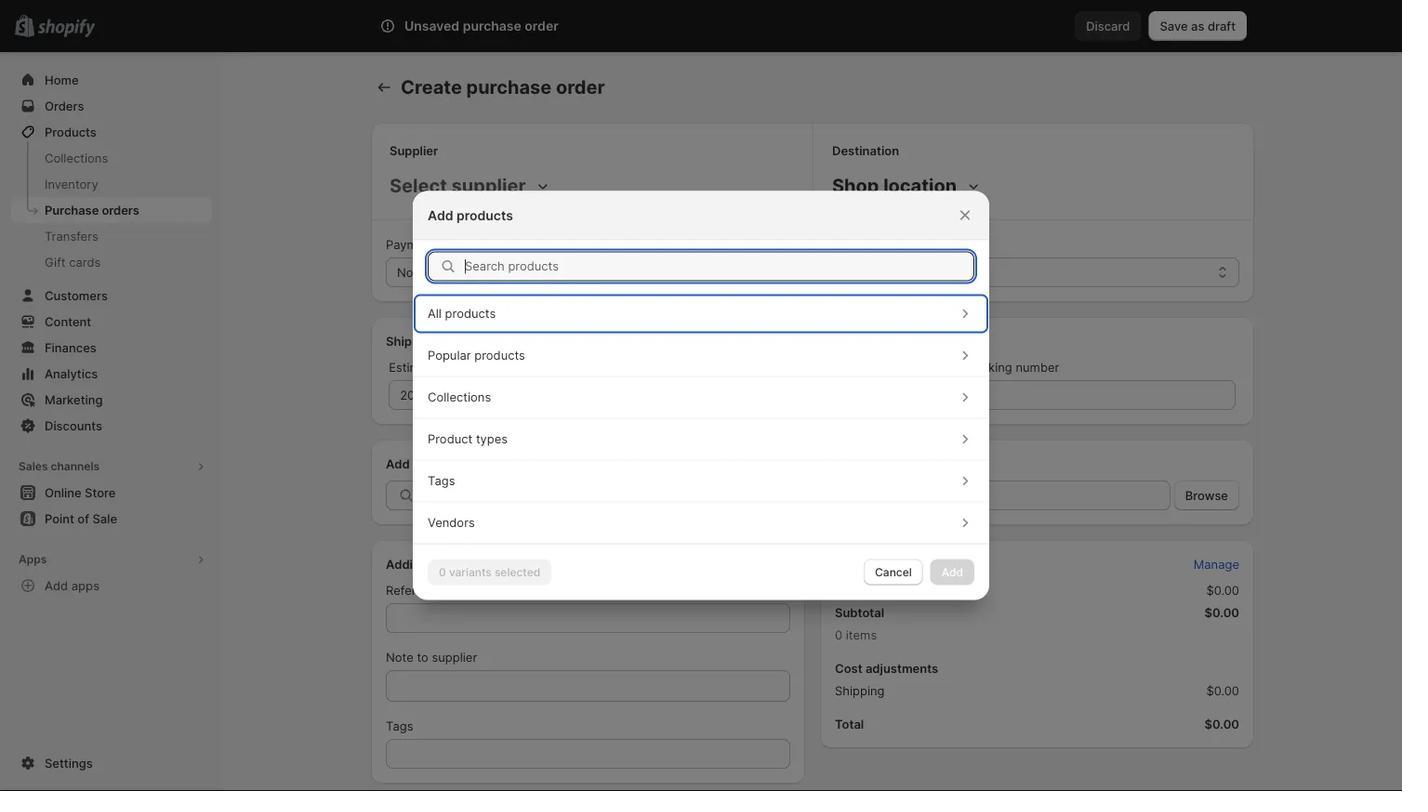 Task type: locate. For each thing, give the bounding box(es) containing it.
add inside dialog
[[428, 207, 454, 223]]

0 vertical spatial details
[[445, 334, 484, 348]]

add products down "product"
[[386, 457, 465, 471]]

1 horizontal spatial number
[[1016, 360, 1060, 374]]

currency
[[867, 237, 917, 252]]

collections up inventory
[[45, 151, 108, 165]]

1 horizontal spatial collections
[[428, 390, 491, 405]]

cost up shipping
[[835, 661, 863, 676]]

products right all
[[445, 307, 496, 321]]

cost summary
[[835, 557, 921, 572]]

estimated
[[389, 360, 446, 374]]

0 horizontal spatial collections
[[45, 151, 108, 165]]

cost
[[835, 557, 863, 572], [835, 661, 863, 676]]

supplier down create at top
[[390, 143, 438, 158]]

order
[[525, 18, 559, 34], [556, 76, 605, 99]]

product
[[428, 432, 473, 447]]

types
[[476, 432, 508, 447]]

note to supplier
[[386, 650, 477, 665]]

collections down arrival
[[428, 390, 491, 405]]

terms
[[440, 237, 472, 252]]

total
[[835, 717, 865, 732]]

$0.00
[[1207, 583, 1240, 598], [1205, 606, 1240, 620], [1207, 684, 1240, 698], [1205, 717, 1240, 732]]

add products dialog
[[0, 191, 1403, 601]]

discounts link
[[11, 413, 212, 439]]

supplier
[[390, 143, 438, 158], [817, 237, 864, 252]]

0 vertical spatial tags
[[428, 474, 455, 488]]

(optional)
[[476, 237, 530, 252]]

details for additional details
[[449, 557, 488, 572]]

0 horizontal spatial number
[[448, 583, 491, 598]]

orders
[[102, 203, 139, 217]]

purchase
[[463, 18, 522, 34], [467, 76, 552, 99]]

tags
[[428, 474, 455, 488], [386, 719, 413, 734]]

shipment details
[[386, 334, 484, 348]]

manage
[[1194, 557, 1240, 572]]

0 horizontal spatial add
[[45, 579, 68, 593]]

tags down "product"
[[428, 474, 455, 488]]

2 horizontal spatial add
[[428, 207, 454, 223]]

details for shipment details
[[445, 334, 484, 348]]

reference
[[386, 583, 444, 598]]

1 vertical spatial supplier
[[817, 237, 864, 252]]

gift cards
[[45, 255, 101, 269]]

1 horizontal spatial tags
[[428, 474, 455, 488]]

0 vertical spatial supplier
[[390, 143, 438, 158]]

number for reference number
[[448, 583, 491, 598]]

vendors
[[428, 516, 475, 530]]

additional
[[386, 557, 446, 572]]

estimated arrival
[[389, 360, 484, 374]]

products right popular
[[475, 348, 526, 363]]

order for unsaved purchase order
[[525, 18, 559, 34]]

manage button
[[1183, 552, 1251, 578]]

to
[[417, 650, 429, 665]]

$0.00 for total
[[1205, 717, 1240, 732]]

add products up payment terms (optional)
[[428, 207, 513, 223]]

$0.00 for subtotal
[[1205, 606, 1240, 620]]

collections
[[45, 151, 108, 165], [428, 390, 491, 405]]

products inside option
[[475, 348, 526, 363]]

dollars
[[848, 265, 886, 280]]

cost adjustments
[[835, 661, 939, 676]]

0 horizontal spatial supplier
[[390, 143, 438, 158]]

apps button
[[11, 547, 212, 573]]

create
[[401, 76, 462, 99]]

products
[[457, 207, 513, 223], [445, 307, 496, 321], [475, 348, 526, 363], [413, 457, 465, 471]]

cost up 'taxes'
[[835, 557, 863, 572]]

as
[[1192, 19, 1205, 33]]

gift cards link
[[11, 249, 212, 275]]

tracking
[[964, 360, 1013, 374]]

0 vertical spatial order
[[525, 18, 559, 34]]

supplier
[[432, 650, 477, 665]]

save
[[1160, 19, 1189, 33]]

2 vertical spatial add
[[45, 579, 68, 593]]

inventory link
[[11, 171, 212, 197]]

tags down note
[[386, 719, 413, 734]]

Search products text field
[[465, 252, 975, 281]]

add
[[428, 207, 454, 223], [386, 457, 410, 471], [45, 579, 68, 593]]

all products
[[428, 307, 496, 321]]

us
[[828, 265, 845, 280]]

add products
[[428, 207, 513, 223], [386, 457, 465, 471]]

number down additional details
[[448, 583, 491, 598]]

purchase right unsaved
[[463, 18, 522, 34]]

subtotal
[[835, 606, 885, 620]]

draft
[[1208, 19, 1236, 33]]

1 vertical spatial number
[[448, 583, 491, 598]]

product types
[[428, 432, 508, 447]]

channels
[[51, 460, 100, 474]]

1 cost from the top
[[835, 557, 863, 572]]

products link
[[11, 119, 212, 145]]

supplier for supplier
[[390, 143, 438, 158]]

purchase down unsaved purchase order
[[467, 76, 552, 99]]

1 vertical spatial collections
[[428, 390, 491, 405]]

browse by list box
[[413, 294, 990, 544]]

add apps
[[45, 579, 100, 593]]

1 vertical spatial purchase
[[467, 76, 552, 99]]

supplier for supplier currency
[[817, 237, 864, 252]]

2 cost from the top
[[835, 661, 863, 676]]

0 vertical spatial purchase
[[463, 18, 522, 34]]

0
[[835, 628, 843, 642]]

number right tracking
[[1016, 360, 1060, 374]]

1 vertical spatial cost
[[835, 661, 863, 676]]

reference number
[[386, 583, 491, 598]]

0 vertical spatial cost
[[835, 557, 863, 572]]

search
[[462, 19, 502, 33]]

purchase for unsaved
[[463, 18, 522, 34]]

0 vertical spatial add
[[428, 207, 454, 223]]

1 horizontal spatial add
[[386, 457, 410, 471]]

apps
[[19, 553, 47, 567]]

1 vertical spatial order
[[556, 76, 605, 99]]

add inside button
[[45, 579, 68, 593]]

arrival
[[449, 360, 484, 374]]

purchase orders link
[[11, 197, 212, 223]]

details
[[445, 334, 484, 348], [449, 557, 488, 572]]

supplier up us
[[817, 237, 864, 252]]

number for tracking number
[[1016, 360, 1060, 374]]

create purchase order
[[401, 76, 605, 99]]

0 vertical spatial number
[[1016, 360, 1060, 374]]

save as draft button
[[1149, 11, 1248, 41]]

discard
[[1087, 19, 1131, 33]]

details up arrival
[[445, 334, 484, 348]]

details up "reference number"
[[449, 557, 488, 572]]

0 vertical spatial add products
[[428, 207, 513, 223]]

1 horizontal spatial supplier
[[817, 237, 864, 252]]

1 vertical spatial tags
[[386, 719, 413, 734]]

sales channels
[[19, 460, 100, 474]]

$0.00 for shipping
[[1207, 684, 1240, 698]]

all
[[428, 307, 442, 321]]

adjustments
[[866, 661, 939, 676]]

1 vertical spatial details
[[449, 557, 488, 572]]

purchase for create
[[467, 76, 552, 99]]

gift
[[45, 255, 66, 269]]



Task type: vqa. For each thing, say whether or not it's contained in the screenshot.
information
no



Task type: describe. For each thing, give the bounding box(es) containing it.
1 vertical spatial add
[[386, 457, 410, 471]]

note
[[386, 650, 414, 665]]

save as draft
[[1160, 19, 1236, 33]]

additional details
[[386, 557, 488, 572]]

inventory
[[45, 177, 98, 191]]

add apps button
[[11, 573, 212, 599]]

browse
[[1186, 488, 1229, 503]]

cards
[[69, 255, 101, 269]]

order for create purchase order
[[556, 76, 605, 99]]

unsaved
[[405, 18, 460, 34]]

apps
[[71, 579, 100, 593]]

products down "product"
[[413, 457, 465, 471]]

purchase
[[45, 203, 99, 217]]

transfers link
[[11, 223, 212, 249]]

settings
[[45, 756, 93, 771]]

sales
[[19, 460, 48, 474]]

shipping
[[835, 684, 885, 698]]

discard link
[[1076, 11, 1142, 41]]

cost for cost adjustments
[[835, 661, 863, 676]]

purchase orders
[[45, 203, 139, 217]]

taxes
[[835, 583, 869, 598]]

destination
[[833, 143, 900, 158]]

products up (optional)
[[457, 207, 513, 223]]

shopify image
[[37, 19, 95, 38]]

shipment
[[386, 334, 442, 348]]

payment
[[386, 237, 436, 252]]

collections link
[[11, 145, 212, 171]]

summary
[[866, 557, 921, 572]]

supplier currency
[[817, 237, 917, 252]]

items
[[846, 628, 877, 642]]

taxes (included)
[[835, 583, 930, 598]]

none
[[397, 265, 428, 280]]

transfers
[[45, 229, 98, 243]]

1 vertical spatial add products
[[386, 457, 465, 471]]

products
[[45, 125, 97, 139]]

unsaved purchase order
[[405, 18, 559, 34]]

popular products
[[428, 348, 526, 363]]

cancel button
[[864, 560, 924, 586]]

browse button
[[1175, 481, 1240, 511]]

add products inside add products dialog
[[428, 207, 513, 223]]

popular
[[428, 348, 471, 363]]

home link
[[11, 67, 212, 93]]

0 vertical spatial collections
[[45, 151, 108, 165]]

tracking number
[[964, 360, 1060, 374]]

(usd)
[[890, 265, 924, 280]]

search button
[[432, 11, 971, 41]]

tags inside the browse by list box
[[428, 474, 455, 488]]

cancel
[[875, 566, 912, 579]]

0 horizontal spatial tags
[[386, 719, 413, 734]]

payment terms (optional)
[[386, 237, 530, 252]]

settings link
[[11, 751, 212, 777]]

home
[[45, 73, 79, 87]]

discounts
[[45, 419, 102, 433]]

collections inside the browse by list box
[[428, 390, 491, 405]]

popular products option
[[413, 335, 990, 377]]

cost for cost summary
[[835, 557, 863, 572]]

0 items
[[835, 628, 877, 642]]

us dollars (usd)
[[828, 265, 924, 280]]

sales channels button
[[11, 454, 212, 480]]

(included)
[[872, 583, 930, 598]]



